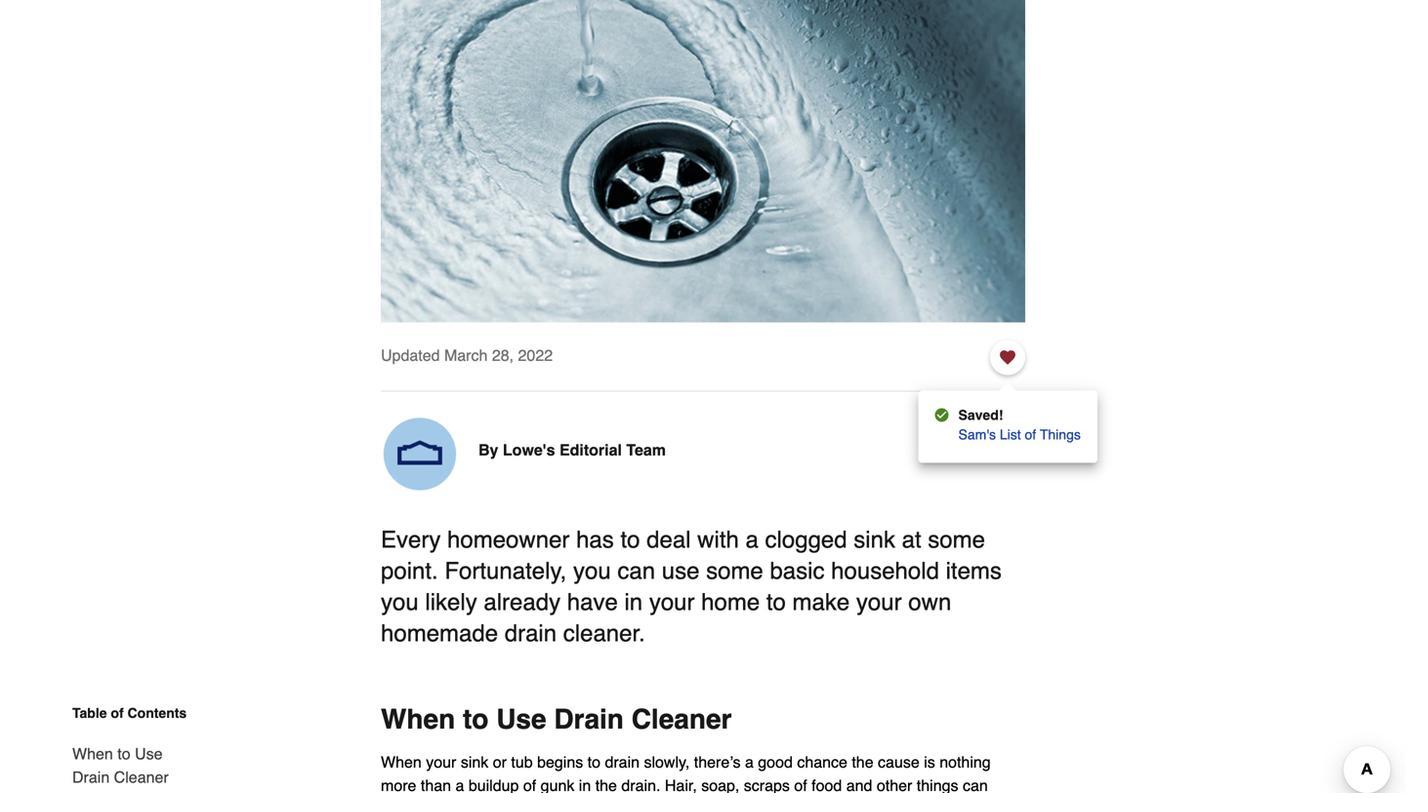 Task type: vqa. For each thing, say whether or not it's contained in the screenshot.
"make"
yes



Task type: locate. For each thing, give the bounding box(es) containing it.
0 horizontal spatial when to use drain cleaner
[[72, 745, 169, 787]]

drain down already on the bottom of the page
[[505, 620, 557, 647]]

to inside the when your sink or tub begins to drain slowly, there's a good chance the cause is nothing more than a buildup of gunk in the drain. hair, soap, scraps of food and other things ca
[[587, 754, 601, 772]]

when to use drain cleaner
[[381, 704, 732, 736], [72, 745, 169, 787]]

gunk
[[541, 777, 574, 794]]

when up more
[[381, 754, 422, 772]]

every
[[381, 527, 441, 553]]

drain inside the when your sink or tub begins to drain slowly, there's a good chance the cause is nothing more than a buildup of gunk in the drain. hair, soap, scraps of food and other things ca
[[605, 754, 640, 772]]

a right than
[[455, 777, 464, 794]]

0 horizontal spatial sink
[[461, 754, 488, 772]]

the
[[852, 754, 874, 772], [595, 777, 617, 794]]

items
[[946, 558, 1002, 585]]

use down contents
[[135, 745, 163, 764]]

1 horizontal spatial your
[[649, 589, 695, 616]]

when to use drain cleaner inside table of contents element
[[72, 745, 169, 787]]

0 vertical spatial use
[[496, 704, 546, 736]]

by lowe's editorial team
[[478, 441, 666, 459]]

own
[[908, 589, 951, 616]]

basic
[[770, 558, 825, 585]]

0 horizontal spatial use
[[135, 745, 163, 764]]

1 horizontal spatial you
[[573, 558, 611, 585]]

of
[[1025, 427, 1036, 443], [111, 706, 124, 722], [523, 777, 536, 794], [794, 777, 807, 794]]

there's
[[694, 754, 741, 772]]

you up have
[[573, 558, 611, 585]]

1 vertical spatial sink
[[461, 754, 488, 772]]

1 vertical spatial some
[[706, 558, 763, 585]]

a inside every homeowner has to deal with a clogged sink at some point. fortunately, you can use some basic household items you likely already have in your home to make your own homemade drain cleaner.
[[746, 527, 759, 553]]

2022
[[518, 346, 553, 365]]

1 vertical spatial when to use drain cleaner
[[72, 745, 169, 787]]

0 horizontal spatial some
[[706, 558, 763, 585]]

to right the begins
[[587, 754, 601, 772]]

you
[[573, 558, 611, 585], [381, 589, 419, 616]]

of right table
[[111, 706, 124, 722]]

cleaner down table of contents
[[114, 769, 169, 787]]

1 horizontal spatial some
[[928, 527, 985, 553]]

to
[[620, 527, 640, 553], [766, 589, 786, 616], [463, 704, 489, 736], [117, 745, 130, 764], [587, 754, 601, 772]]

drain inside table of contents element
[[72, 769, 110, 787]]

table of contents element
[[57, 704, 203, 794]]

when to use drain cleaner link
[[72, 731, 203, 794]]

tub
[[511, 754, 533, 772]]

editorial
[[559, 441, 622, 459]]

0 horizontal spatial you
[[381, 589, 419, 616]]

updated march 28, 2022
[[381, 346, 553, 365]]

the up and
[[852, 754, 874, 772]]

1 horizontal spatial sink
[[854, 527, 895, 553]]

scraps
[[744, 777, 790, 794]]

use up tub
[[496, 704, 546, 736]]

drain
[[505, 620, 557, 647], [605, 754, 640, 772]]

soap,
[[701, 777, 739, 794]]

some up items
[[928, 527, 985, 553]]

1 vertical spatial drain
[[605, 754, 640, 772]]

0 horizontal spatial your
[[426, 754, 456, 772]]

drain inside every homeowner has to deal with a clogged sink at some point. fortunately, you can use some basic household items you likely already have in your home to make your own homemade drain cleaner.
[[505, 620, 557, 647]]

0 vertical spatial in
[[624, 589, 643, 616]]

in
[[624, 589, 643, 616], [579, 777, 591, 794]]

your down household
[[856, 589, 902, 616]]

of right list
[[1025, 427, 1036, 443]]

drain down table
[[72, 769, 110, 787]]

1 vertical spatial use
[[135, 745, 163, 764]]

cleaner.
[[563, 620, 645, 647]]

0 vertical spatial you
[[573, 558, 611, 585]]

heart filled image
[[1000, 347, 1015, 368]]

0 horizontal spatial the
[[595, 777, 617, 794]]

sink
[[854, 527, 895, 553], [461, 754, 488, 772]]

when inside the when your sink or tub begins to drain slowly, there's a good chance the cause is nothing more than a buildup of gunk in the drain. hair, soap, scraps of food and other things ca
[[381, 754, 422, 772]]

when to use drain cleaner up the begins
[[381, 704, 732, 736]]

in right gunk
[[579, 777, 591, 794]]

0 vertical spatial cleaner
[[631, 704, 732, 736]]

1 horizontal spatial in
[[624, 589, 643, 616]]

a left good
[[745, 754, 754, 772]]

slowly,
[[644, 754, 690, 772]]

0 horizontal spatial drain
[[72, 769, 110, 787]]

your
[[649, 589, 695, 616], [856, 589, 902, 616], [426, 754, 456, 772]]

cause
[[878, 754, 920, 772]]

use
[[496, 704, 546, 736], [135, 745, 163, 764]]

0 vertical spatial when to use drain cleaner
[[381, 704, 732, 736]]

0 horizontal spatial drain
[[505, 620, 557, 647]]

liquid going down a drain in a metal sink. image
[[381, 0, 1025, 323]]

your down use on the left bottom of page
[[649, 589, 695, 616]]

the left the drain. at the left bottom
[[595, 777, 617, 794]]

0 vertical spatial a
[[746, 527, 759, 553]]

at
[[902, 527, 921, 553]]

to down table of contents
[[117, 745, 130, 764]]

your up than
[[426, 754, 456, 772]]

0 vertical spatial drain
[[505, 620, 557, 647]]

has
[[576, 527, 614, 553]]

lowe's editorial team image
[[381, 415, 459, 493]]

2 vertical spatial a
[[455, 777, 464, 794]]

by
[[478, 441, 498, 459]]

is
[[924, 754, 935, 772]]

things
[[917, 777, 958, 794]]

0 vertical spatial some
[[928, 527, 985, 553]]

sam's list of things link
[[958, 423, 1081, 447]]

1 vertical spatial in
[[579, 777, 591, 794]]

some up the home
[[706, 558, 763, 585]]

when to use drain cleaner down table of contents
[[72, 745, 169, 787]]

1 horizontal spatial drain
[[554, 704, 624, 736]]

some
[[928, 527, 985, 553], [706, 558, 763, 585]]

saved! sam's list of things
[[958, 408, 1081, 443]]

when up than
[[381, 704, 455, 736]]

in down can
[[624, 589, 643, 616]]

0 vertical spatial sink
[[854, 527, 895, 553]]

when inside table of contents element
[[72, 745, 113, 764]]

1 vertical spatial cleaner
[[114, 769, 169, 787]]

1 horizontal spatial drain
[[605, 754, 640, 772]]

when
[[381, 704, 455, 736], [72, 745, 113, 764], [381, 754, 422, 772]]

1 horizontal spatial use
[[496, 704, 546, 736]]

a
[[746, 527, 759, 553], [745, 754, 754, 772], [455, 777, 464, 794]]

home
[[701, 589, 760, 616]]

drain
[[554, 704, 624, 736], [72, 769, 110, 787]]

sink up household
[[854, 527, 895, 553]]

1 vertical spatial drain
[[72, 769, 110, 787]]

a right with
[[746, 527, 759, 553]]

cleaner
[[631, 704, 732, 736], [114, 769, 169, 787]]

drain up the begins
[[554, 704, 624, 736]]

0 horizontal spatial in
[[579, 777, 591, 794]]

cleaner up slowly,
[[631, 704, 732, 736]]

0 horizontal spatial cleaner
[[114, 769, 169, 787]]

you down point.
[[381, 589, 419, 616]]

or
[[493, 754, 507, 772]]

other
[[877, 777, 912, 794]]

saved!
[[958, 408, 1003, 423]]

drain up the drain. at the left bottom
[[605, 754, 640, 772]]

1 horizontal spatial the
[[852, 754, 874, 772]]

1 horizontal spatial cleaner
[[631, 704, 732, 736]]

when down table
[[72, 745, 113, 764]]

sink left or
[[461, 754, 488, 772]]

0 vertical spatial drain
[[554, 704, 624, 736]]



Task type: describe. For each thing, give the bounding box(es) containing it.
food
[[812, 777, 842, 794]]

to up "buildup"
[[463, 704, 489, 736]]

chance
[[797, 754, 847, 772]]

buildup
[[469, 777, 519, 794]]

already
[[484, 589, 561, 616]]

of left food
[[794, 777, 807, 794]]

use
[[662, 558, 700, 585]]

0 vertical spatial the
[[852, 754, 874, 772]]

deal
[[647, 527, 691, 553]]

and
[[846, 777, 872, 794]]

lowe's
[[503, 441, 555, 459]]

homeowner
[[447, 527, 570, 553]]

table
[[72, 706, 107, 722]]

things
[[1040, 427, 1081, 443]]

table of contents
[[72, 706, 187, 722]]

hair,
[[665, 777, 697, 794]]

have
[[567, 589, 618, 616]]

when your sink or tub begins to drain slowly, there's a good chance the cause is nothing more than a buildup of gunk in the drain. hair, soap, scraps of food and other things ca
[[381, 754, 991, 794]]

use inside table of contents element
[[135, 745, 163, 764]]

in inside the when your sink or tub begins to drain slowly, there's a good chance the cause is nothing more than a buildup of gunk in the drain. hair, soap, scraps of food and other things ca
[[579, 777, 591, 794]]

sam's
[[958, 427, 996, 443]]

sink inside every homeowner has to deal with a clogged sink at some point. fortunately, you can use some basic household items you likely already have in your home to make your own homemade drain cleaner.
[[854, 527, 895, 553]]

likely
[[425, 589, 477, 616]]

begins
[[537, 754, 583, 772]]

cleaner inside table of contents element
[[114, 769, 169, 787]]

1 vertical spatial a
[[745, 754, 754, 772]]

of inside table of contents element
[[111, 706, 124, 722]]

your inside the when your sink or tub begins to drain slowly, there's a good chance the cause is nothing more than a buildup of gunk in the drain. hair, soap, scraps of food and other things ca
[[426, 754, 456, 772]]

to inside table of contents element
[[117, 745, 130, 764]]

in inside every homeowner has to deal with a clogged sink at some point. fortunately, you can use some basic household items you likely already have in your home to make your own homemade drain cleaner.
[[624, 589, 643, 616]]

can
[[617, 558, 655, 585]]

sink inside the when your sink or tub begins to drain slowly, there's a good chance the cause is nothing more than a buildup of gunk in the drain. hair, soap, scraps of food and other things ca
[[461, 754, 488, 772]]

1 vertical spatial the
[[595, 777, 617, 794]]

updated
[[381, 346, 440, 365]]

than
[[421, 777, 451, 794]]

of inside saved! sam's list of things
[[1025, 427, 1036, 443]]

1 vertical spatial you
[[381, 589, 419, 616]]

28,
[[492, 346, 514, 365]]

to down basic
[[766, 589, 786, 616]]

team
[[626, 441, 666, 459]]

2 horizontal spatial your
[[856, 589, 902, 616]]

with
[[697, 527, 739, 553]]

fortunately,
[[445, 558, 567, 585]]

march
[[444, 346, 488, 365]]

every homeowner has to deal with a clogged sink at some point. fortunately, you can use some basic household items you likely already have in your home to make your own homemade drain cleaner.
[[381, 527, 1002, 647]]

nothing
[[939, 754, 991, 772]]

to up can
[[620, 527, 640, 553]]

good
[[758, 754, 793, 772]]

point.
[[381, 558, 438, 585]]

check circle filled image
[[935, 408, 949, 423]]

list
[[1000, 427, 1021, 443]]

contents
[[127, 706, 187, 722]]

drain.
[[621, 777, 660, 794]]

clogged
[[765, 527, 847, 553]]

more
[[381, 777, 416, 794]]

homemade
[[381, 620, 498, 647]]

of down tub
[[523, 777, 536, 794]]

1 horizontal spatial when to use drain cleaner
[[381, 704, 732, 736]]

household
[[831, 558, 939, 585]]

make
[[792, 589, 850, 616]]



